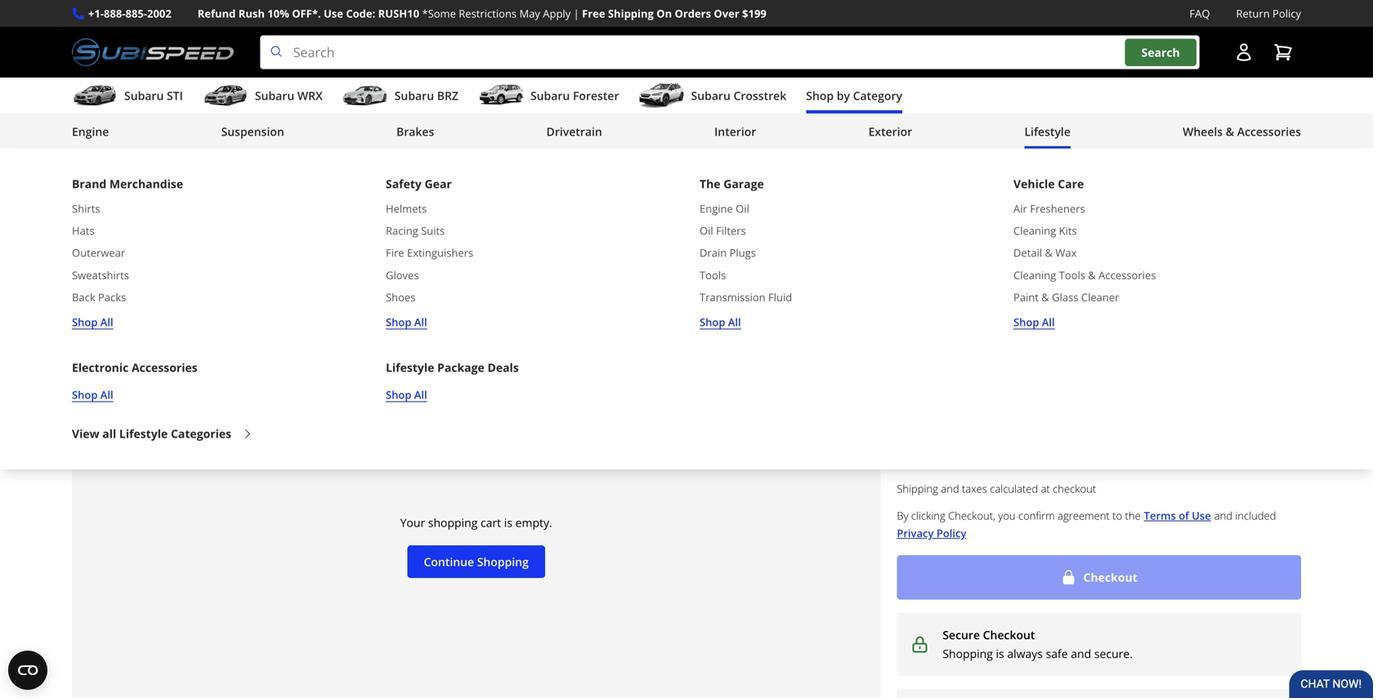 Task type: describe. For each thing, give the bounding box(es) containing it.
button image
[[1234, 43, 1254, 62]]

continue shopping button
[[407, 546, 545, 579]]

subaru crosstrek
[[691, 88, 786, 103]]

view
[[72, 426, 99, 442]]

checkout,
[[948, 509, 995, 523]]

tools inside air fresheners cleaning kits detail & wax cleaning tools & accessories paint & glass cleaner
[[1059, 268, 1085, 283]]

lifestyle button
[[1024, 117, 1071, 150]]

shipping and taxes calculated at checkout
[[897, 482, 1096, 496]]

subaru sti button
[[72, 81, 183, 114]]

lifestyle for lifestyle
[[1024, 124, 1071, 139]]

outerwear
[[72, 246, 125, 260]]

shopping for your
[[115, 176, 190, 198]]

shop all button for vehicle
[[1013, 314, 1055, 331]]

plugs
[[730, 246, 756, 260]]

categories
[[171, 426, 231, 442]]

fire
[[386, 246, 404, 260]]

shop for shop all button associated with the
[[700, 315, 725, 330]]

2002
[[147, 6, 171, 21]]

all for merchandise
[[100, 315, 113, 330]]

spend $ 199.00
[[1106, 260, 1186, 275]]

engine button
[[72, 117, 109, 150]]

shopping
[[428, 515, 478, 531]]

engine for engine
[[72, 124, 109, 139]]

1 horizontal spatial policy
[[1273, 6, 1301, 21]]

& up the cleaner
[[1088, 268, 1096, 283]]

tools inside 'engine oil oil filters drain plugs tools transmission fluid'
[[700, 268, 726, 283]]

packs
[[98, 290, 126, 305]]

subaru wrx button
[[203, 81, 323, 114]]

of
[[1179, 509, 1189, 523]]

policy inside by clicking checkout, you confirm agreement to the terms of use and included privacy policy
[[937, 526, 966, 541]]

orders
[[675, 6, 711, 21]]

exterior button
[[868, 117, 912, 150]]

suits
[[421, 224, 445, 238]]

your for your shopping cart is empty.
[[400, 515, 425, 531]]

return policy
[[1236, 6, 1301, 21]]

all
[[102, 426, 116, 442]]

shop all for brand
[[72, 315, 113, 330]]

package
[[437, 360, 485, 375]]

wax
[[1055, 246, 1077, 260]]

interior button
[[714, 117, 756, 150]]

2 vertical spatial accessories
[[132, 360, 198, 375]]

drivetrain button
[[546, 117, 602, 150]]

garage
[[724, 176, 764, 192]]

refund rush 10% off*. use code: rush10 *some restrictions may apply | free shipping on orders over $199
[[198, 6, 767, 21]]

subaru sti
[[124, 88, 183, 103]]

gloves
[[386, 268, 419, 283]]

shop for shop all button related to safety
[[386, 315, 411, 330]]

checkout inside button
[[1083, 570, 1138, 585]]

shop for shop all button associated with vehicle
[[1013, 315, 1039, 330]]

shop all for the
[[700, 315, 741, 330]]

0 horizontal spatial oil
[[700, 224, 713, 238]]

refund
[[198, 6, 236, 21]]

secure.
[[1094, 646, 1133, 662]]

care
[[1058, 176, 1084, 192]]

air
[[1013, 201, 1027, 216]]

lifestyle package deals
[[386, 360, 519, 375]]

2 cleaning from the top
[[1013, 268, 1056, 283]]

$
[[1143, 260, 1150, 275]]

fluid
[[768, 290, 792, 305]]

electronic accessories
[[72, 360, 198, 375]]

your shopping cart is empty.
[[400, 515, 552, 531]]

a subaru forester thumbnail image image
[[478, 83, 524, 108]]

subaru for subaru sti
[[124, 88, 164, 103]]

is for empty.
[[504, 515, 512, 531]]

& inside dropdown button
[[1226, 124, 1234, 139]]

brand
[[72, 176, 106, 192]]

fresheners
[[1030, 201, 1085, 216]]

brakes
[[396, 124, 434, 139]]

safety gear
[[386, 176, 452, 192]]

by clicking checkout, you confirm agreement to the terms of use and included privacy policy
[[897, 509, 1276, 541]]

shop for shop all button corresponding to brand
[[72, 315, 98, 330]]

1 cleaning from the top
[[1013, 224, 1056, 238]]

on
[[657, 6, 672, 21]]

the garage
[[700, 176, 764, 192]]

sweatshirts
[[72, 268, 129, 283]]

$199
[[742, 6, 767, 21]]

privacy policy link
[[897, 525, 966, 543]]

off*.
[[292, 6, 321, 21]]

shop all button for brand
[[72, 314, 113, 331]]

drain
[[700, 246, 727, 260]]

paint
[[1013, 290, 1039, 305]]

shop all button for the
[[700, 314, 741, 331]]

to
[[1113, 509, 1122, 523]]

shirts
[[72, 201, 100, 216]]

hats
[[72, 224, 95, 238]]

transmission
[[700, 290, 766, 305]]

apply
[[543, 6, 571, 21]]

accessories inside air fresheners cleaning kits detail & wax cleaning tools & accessories paint & glass cleaner
[[1099, 268, 1156, 283]]

shop all for vehicle
[[1013, 315, 1055, 330]]

vehicle care
[[1013, 176, 1084, 192]]

privacy
[[897, 526, 934, 541]]

all for garage
[[728, 315, 741, 330]]

is for always
[[996, 646, 1004, 662]]

safety
[[386, 176, 422, 192]]

checkout inside secure checkout shopping is always safe and secure.
[[983, 628, 1035, 643]]

search button
[[1125, 39, 1196, 66]]

subaru forester button
[[478, 81, 619, 114]]

+1-
[[88, 6, 104, 21]]

shop for shop all button under electronic
[[72, 388, 98, 403]]

brand merchandise
[[72, 176, 183, 192]]

checkout button
[[897, 556, 1301, 600]]

taxes
[[962, 482, 987, 496]]

cart
[[481, 515, 501, 531]]

cart
[[194, 176, 229, 198]]

all down electronic
[[100, 388, 113, 403]]

open widget image
[[8, 651, 47, 691]]

shop all for safety
[[386, 315, 427, 330]]

engine oil oil filters drain plugs tools transmission fluid
[[700, 201, 792, 305]]

safe
[[1046, 646, 1068, 662]]

subaru for subaru wrx
[[255, 88, 294, 103]]

shop by category
[[806, 88, 902, 103]]

brakes button
[[396, 117, 434, 150]]

crosstrek
[[734, 88, 786, 103]]

over
[[714, 6, 739, 21]]

secure checkout shopping is always safe and secure.
[[943, 628, 1133, 662]]

subaru for subaru crosstrek
[[691, 88, 731, 103]]



Task type: locate. For each thing, give the bounding box(es) containing it.
& right wheels
[[1226, 124, 1234, 139]]

shopping for continue
[[477, 554, 529, 570]]

1 vertical spatial is
[[996, 646, 1004, 662]]

shop all link down electronic
[[72, 387, 113, 404]]

policy right return
[[1273, 6, 1301, 21]]

helmets
[[386, 201, 427, 216]]

subispeed logo image
[[72, 35, 234, 70]]

all for gear
[[414, 315, 427, 330]]

1 subaru from the left
[[124, 88, 164, 103]]

shop all down lifestyle package deals
[[386, 388, 427, 403]]

0 horizontal spatial policy
[[937, 526, 966, 541]]

continue shopping
[[424, 554, 529, 570]]

free
[[582, 6, 605, 21]]

1 horizontal spatial use
[[1192, 509, 1211, 523]]

sti
[[167, 88, 183, 103]]

accessories inside dropdown button
[[1237, 124, 1301, 139]]

4 subaru from the left
[[530, 88, 570, 103]]

by
[[897, 509, 908, 523]]

agreement
[[1058, 509, 1110, 523]]

0 vertical spatial shopping
[[115, 176, 190, 198]]

racing suits link
[[386, 222, 445, 240], [386, 222, 445, 240]]

0 vertical spatial oil
[[736, 201, 749, 216]]

shop all link for vehicle
[[1013, 314, 1055, 331]]

your left shopping
[[400, 515, 425, 531]]

shop down back in the top left of the page
[[72, 315, 98, 330]]

shop
[[806, 88, 834, 103], [72, 315, 98, 330], [386, 315, 411, 330], [700, 315, 725, 330], [1013, 315, 1039, 330], [72, 388, 98, 403], [386, 388, 411, 403]]

deals
[[488, 360, 519, 375]]

0 vertical spatial use
[[324, 6, 343, 21]]

all down packs
[[100, 315, 113, 330]]

shop all button down paint
[[1013, 314, 1055, 331]]

is left always
[[996, 646, 1004, 662]]

rush10
[[378, 6, 419, 21]]

1 horizontal spatial tools
[[1059, 268, 1085, 283]]

shop all down back in the top left of the page
[[72, 315, 113, 330]]

back
[[72, 290, 95, 305]]

shop all link down transmission
[[700, 314, 741, 331]]

use right 'of'
[[1192, 509, 1211, 523]]

restrictions
[[459, 6, 517, 21]]

shop all down paint
[[1013, 315, 1055, 330]]

0 horizontal spatial and
[[941, 482, 959, 496]]

|
[[573, 6, 579, 21]]

1 vertical spatial use
[[1192, 509, 1211, 523]]

subaru left brz
[[395, 88, 434, 103]]

a subaru sti thumbnail image image
[[72, 83, 118, 108]]

5 subaru from the left
[[691, 88, 731, 103]]

engine inside 'engine oil oil filters drain plugs tools transmission fluid'
[[700, 201, 733, 216]]

shopping inside button
[[477, 554, 529, 570]]

engine
[[72, 124, 109, 139], [700, 201, 733, 216]]

shop all button down transmission
[[700, 314, 741, 331]]

shop all link for safety
[[386, 314, 427, 331]]

lifestyle
[[1024, 124, 1071, 139], [386, 360, 434, 375], [119, 426, 168, 442]]

shopping
[[115, 176, 190, 198], [477, 554, 529, 570], [943, 646, 993, 662]]

your
[[72, 176, 110, 198], [400, 515, 425, 531]]

faq link
[[1190, 5, 1210, 22]]

2 horizontal spatial accessories
[[1237, 124, 1301, 139]]

filters
[[716, 224, 746, 238]]

your up shirts
[[72, 176, 110, 198]]

outerwear link
[[72, 244, 125, 262], [72, 244, 125, 262]]

shop down paint
[[1013, 315, 1039, 330]]

fire extinguishers link
[[386, 244, 473, 262], [386, 244, 473, 262]]

brz
[[437, 88, 458, 103]]

0 vertical spatial your
[[72, 176, 110, 198]]

accessories right wheels
[[1237, 124, 1301, 139]]

shop for shop all button underneath lifestyle package deals
[[386, 388, 411, 403]]

gear
[[425, 176, 452, 192]]

accessories right electronic
[[132, 360, 198, 375]]

suspension button
[[221, 117, 284, 150]]

subaru up drivetrain
[[530, 88, 570, 103]]

1 horizontal spatial accessories
[[1099, 268, 1156, 283]]

1 vertical spatial engine
[[700, 201, 733, 216]]

1 vertical spatial accessories
[[1099, 268, 1156, 283]]

+1-888-885-2002
[[88, 6, 171, 21]]

0 horizontal spatial shipping
[[608, 6, 654, 21]]

accessories up the cleaner
[[1099, 268, 1156, 283]]

terms
[[1144, 509, 1176, 523]]

1 vertical spatial shipping
[[897, 482, 938, 496]]

2 vertical spatial shopping
[[943, 646, 993, 662]]

& right paint
[[1042, 290, 1049, 305]]

kits
[[1059, 224, 1077, 238]]

the
[[700, 176, 721, 192]]

0 horizontal spatial use
[[324, 6, 343, 21]]

2 horizontal spatial lifestyle
[[1024, 124, 1071, 139]]

1 horizontal spatial and
[[1071, 646, 1091, 662]]

0 vertical spatial engine
[[72, 124, 109, 139]]

may
[[519, 6, 540, 21]]

main element
[[0, 78, 1373, 470]]

a subaru crosstrek thumbnail image image
[[639, 83, 685, 108]]

0 vertical spatial lifestyle
[[1024, 124, 1071, 139]]

calculated
[[990, 482, 1038, 496]]

1 horizontal spatial engine
[[700, 201, 733, 216]]

shop all down electronic
[[72, 388, 113, 403]]

shopping down cart
[[477, 554, 529, 570]]

0 horizontal spatial checkout
[[983, 628, 1035, 643]]

1 vertical spatial checkout
[[983, 628, 1035, 643]]

oil up drain
[[700, 224, 713, 238]]

0 horizontal spatial shopping
[[115, 176, 190, 198]]

shop inside dropdown button
[[806, 88, 834, 103]]

0 horizontal spatial engine
[[72, 124, 109, 139]]

use inside by clicking checkout, you confirm agreement to the terms of use and included privacy policy
[[1192, 509, 1211, 523]]

extinguishers
[[407, 246, 473, 260]]

1 vertical spatial policy
[[937, 526, 966, 541]]

checkout up always
[[983, 628, 1035, 643]]

you
[[998, 509, 1016, 523]]

checkout down by clicking checkout, you confirm agreement to the terms of use and included privacy policy
[[1083, 570, 1138, 585]]

cleaning kits link
[[1013, 222, 1077, 240], [1013, 222, 1077, 240]]

0 vertical spatial and
[[941, 482, 959, 496]]

2 horizontal spatial shopping
[[943, 646, 993, 662]]

gloves link
[[386, 267, 419, 284], [386, 267, 419, 284]]

use right off*.
[[324, 6, 343, 21]]

engine down a subaru sti thumbnail image
[[72, 124, 109, 139]]

shop down lifestyle package deals
[[386, 388, 411, 403]]

shop down electronic
[[72, 388, 98, 403]]

all
[[100, 315, 113, 330], [414, 315, 427, 330], [728, 315, 741, 330], [1042, 315, 1055, 330], [100, 388, 113, 403], [414, 388, 427, 403]]

1 vertical spatial your
[[400, 515, 425, 531]]

& left "wax"
[[1045, 246, 1053, 260]]

all for care
[[1042, 315, 1055, 330]]

1 horizontal spatial oil
[[736, 201, 749, 216]]

drivetrain
[[546, 124, 602, 139]]

and inside secure checkout shopping is always safe and secure.
[[1071, 646, 1091, 662]]

1 horizontal spatial lifestyle
[[386, 360, 434, 375]]

subaru up interior
[[691, 88, 731, 103]]

shop left by
[[806, 88, 834, 103]]

code:
[[346, 6, 375, 21]]

discount(s) region
[[897, 408, 1301, 458]]

tools down "wax"
[[1059, 268, 1085, 283]]

category
[[853, 88, 902, 103]]

continue
[[424, 554, 474, 570]]

included
[[1235, 509, 1276, 523]]

lifestyle element
[[0, 149, 1373, 470]]

lifestyle for lifestyle package deals
[[386, 360, 434, 375]]

checkout
[[1053, 482, 1096, 496]]

air fresheners cleaning kits detail & wax cleaning tools & accessories paint & glass cleaner
[[1013, 201, 1156, 305]]

subaru for subaru forester
[[530, 88, 570, 103]]

oil filters link
[[700, 222, 746, 240], [700, 222, 746, 240]]

subaru forester
[[530, 88, 619, 103]]

shopping left cart at the left
[[115, 176, 190, 198]]

wheels
[[1183, 124, 1223, 139]]

and right safe
[[1071, 646, 1091, 662]]

shop all down shoes
[[386, 315, 427, 330]]

shop all link down paint
[[1013, 314, 1055, 331]]

2 tools from the left
[[1059, 268, 1085, 283]]

cleaning tools & accessories link
[[1013, 267, 1156, 284], [1013, 267, 1156, 284]]

shop all button for safety
[[386, 314, 427, 331]]

1 tools from the left
[[700, 268, 726, 283]]

shipping left the on
[[608, 6, 654, 21]]

secure
[[943, 628, 980, 643]]

shop all button down back in the top left of the page
[[72, 314, 113, 331]]

policy
[[1273, 6, 1301, 21], [937, 526, 966, 541]]

1 horizontal spatial shipping
[[897, 482, 938, 496]]

interior
[[714, 124, 756, 139]]

lifestyle right all
[[119, 426, 168, 442]]

spend
[[1106, 260, 1140, 275]]

subaru brz
[[395, 88, 458, 103]]

return
[[1236, 6, 1270, 21]]

confirm
[[1018, 509, 1055, 523]]

0 horizontal spatial your
[[72, 176, 110, 198]]

cleaning up detail
[[1013, 224, 1056, 238]]

shop down transmission
[[700, 315, 725, 330]]

0 horizontal spatial tools
[[700, 268, 726, 283]]

engine oil link
[[700, 200, 749, 217], [700, 200, 749, 217]]

all down transmission
[[728, 315, 741, 330]]

shop all button down shoes
[[386, 314, 427, 331]]

detail
[[1013, 246, 1042, 260]]

cleaning down detail
[[1013, 268, 1056, 283]]

&
[[1226, 124, 1234, 139], [1045, 246, 1053, 260], [1088, 268, 1096, 283], [1042, 290, 1049, 305]]

detail & wax link
[[1013, 244, 1077, 262], [1013, 244, 1077, 262]]

1 vertical spatial and
[[1214, 509, 1233, 523]]

shop all down transmission
[[700, 315, 741, 330]]

1 horizontal spatial your
[[400, 515, 425, 531]]

1 vertical spatial oil
[[700, 224, 713, 238]]

1 horizontal spatial shopping
[[477, 554, 529, 570]]

is right cart
[[504, 515, 512, 531]]

2 horizontal spatial and
[[1214, 509, 1233, 523]]

all down lifestyle package deals
[[414, 388, 427, 403]]

lifestyle left package
[[386, 360, 434, 375]]

1 horizontal spatial checkout
[[1083, 570, 1138, 585]]

merchandise
[[109, 176, 183, 192]]

0 vertical spatial policy
[[1273, 6, 1301, 21]]

shop all link for brand
[[72, 314, 113, 331]]

0 horizontal spatial lifestyle
[[119, 426, 168, 442]]

0 horizontal spatial accessories
[[132, 360, 198, 375]]

shop all
[[72, 315, 113, 330], [386, 315, 427, 330], [700, 315, 741, 330], [1013, 315, 1055, 330], [72, 388, 113, 403], [386, 388, 427, 403]]

shopping inside secure checkout shopping is always safe and secure.
[[943, 646, 993, 662]]

rush
[[238, 6, 265, 21]]

+1-888-885-2002 link
[[88, 5, 171, 22]]

888-
[[104, 6, 125, 21]]

shop by category button
[[806, 81, 902, 114]]

0 vertical spatial shipping
[[608, 6, 654, 21]]

oil down the garage
[[736, 201, 749, 216]]

subaru for subaru brz
[[395, 88, 434, 103]]

shop all button down electronic
[[72, 387, 113, 404]]

shop down shoes
[[386, 315, 411, 330]]

0 vertical spatial accessories
[[1237, 124, 1301, 139]]

search input field
[[260, 35, 1200, 70]]

engine down the the
[[700, 201, 733, 216]]

and left taxes
[[941, 482, 959, 496]]

tools down drain
[[700, 268, 726, 283]]

your for your shopping cart
[[72, 176, 110, 198]]

all down glass
[[1042, 315, 1055, 330]]

subaru brz button
[[342, 81, 458, 114]]

subaru left sti
[[124, 88, 164, 103]]

2 vertical spatial and
[[1071, 646, 1091, 662]]

and inside by clicking checkout, you confirm agreement to the terms of use and included privacy policy
[[1214, 509, 1233, 523]]

vehicle
[[1013, 176, 1055, 192]]

the
[[1125, 509, 1141, 523]]

is inside secure checkout shopping is always safe and secure.
[[996, 646, 1004, 662]]

shop all link down shoes
[[386, 314, 427, 331]]

0 vertical spatial is
[[504, 515, 512, 531]]

shipping up clicking at bottom
[[897, 482, 938, 496]]

3 subaru from the left
[[395, 88, 434, 103]]

exterior
[[868, 124, 912, 139]]

0 vertical spatial cleaning
[[1013, 224, 1056, 238]]

1 vertical spatial lifestyle
[[386, 360, 434, 375]]

lifestyle up 'vehicle care'
[[1024, 124, 1071, 139]]

shopping down secure
[[943, 646, 993, 662]]

policy down checkout,
[[937, 526, 966, 541]]

shop all link down lifestyle package deals
[[386, 387, 427, 404]]

subaru crosstrek button
[[639, 81, 786, 114]]

helmets link
[[386, 200, 427, 217], [386, 200, 427, 217]]

0 horizontal spatial is
[[504, 515, 512, 531]]

at
[[1041, 482, 1050, 496]]

shop all link for the
[[700, 314, 741, 331]]

suspension
[[221, 124, 284, 139]]

2 vertical spatial lifestyle
[[119, 426, 168, 442]]

885-
[[125, 6, 147, 21]]

all down shoes
[[414, 315, 427, 330]]

10%
[[267, 6, 289, 21]]

shop all button down lifestyle package deals
[[386, 387, 427, 404]]

accessories
[[1237, 124, 1301, 139], [1099, 268, 1156, 283], [132, 360, 198, 375]]

199.00
[[1150, 260, 1186, 275]]

1 horizontal spatial is
[[996, 646, 1004, 662]]

and left included
[[1214, 509, 1233, 523]]

electronic
[[72, 360, 129, 375]]

engine for engine oil oil filters drain plugs tools transmission fluid
[[700, 201, 733, 216]]

1 vertical spatial shopping
[[477, 554, 529, 570]]

paint & glass cleaner link
[[1013, 289, 1119, 306], [1013, 289, 1119, 306]]

2 subaru from the left
[[255, 88, 294, 103]]

1 vertical spatial cleaning
[[1013, 268, 1056, 283]]

shirts link
[[72, 200, 100, 217], [72, 200, 100, 217]]

a subaru wrx thumbnail image image
[[203, 83, 248, 108]]

subaru left wrx
[[255, 88, 294, 103]]

shop all link down back in the top left of the page
[[72, 314, 113, 331]]

0 vertical spatial checkout
[[1083, 570, 1138, 585]]

a subaru brz thumbnail image image
[[342, 83, 388, 108]]



Task type: vqa. For each thing, say whether or not it's contained in the screenshot.
order within the If your item is in-stock and you order AFTER 3PM EST, your item will ship the following business day. Please note we only ship Monday – Friday. Additionally, during and after holiday periods, it may take a little bit longer. Please take note of the USPS and UPS/FedEx holiday schedules, as well. Our team is always working to get you your products to you as soon as possible.
no



